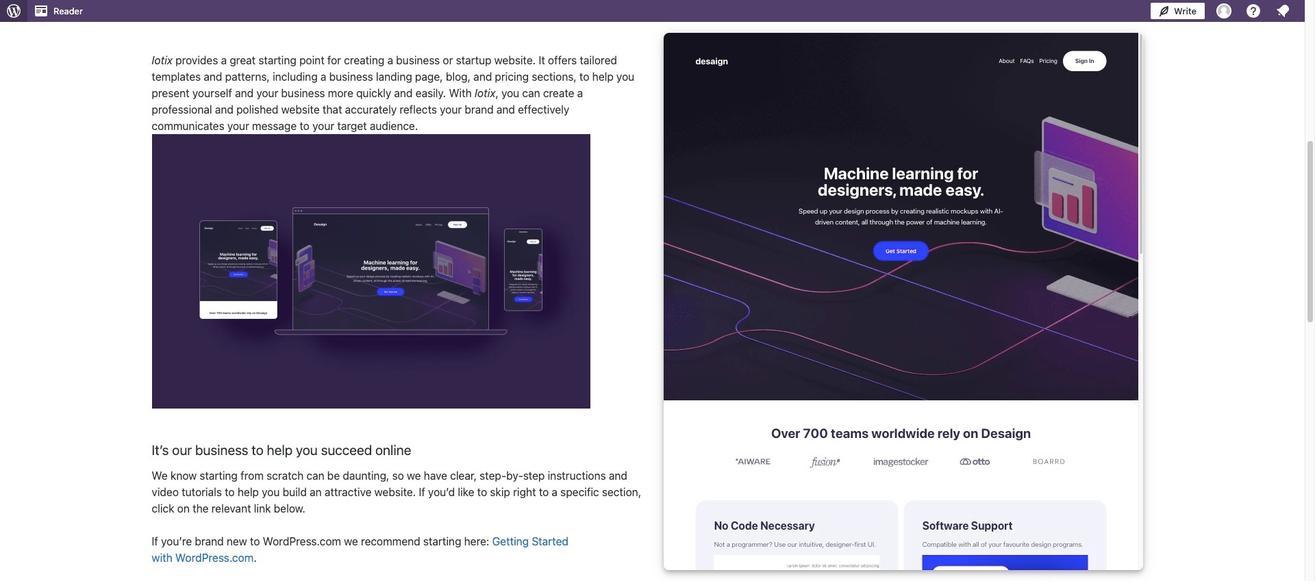 Task type: locate. For each thing, give the bounding box(es) containing it.
help image
[[1245, 3, 1262, 19]]

manage your sites image
[[5, 3, 22, 19]]

my profile image
[[1216, 3, 1231, 18]]



Task type: vqa. For each thing, say whether or not it's contained in the screenshot.
Open Search IMAGE in the right top of the page
no



Task type: describe. For each thing, give the bounding box(es) containing it.
manage your notifications image
[[1275, 3, 1291, 19]]



